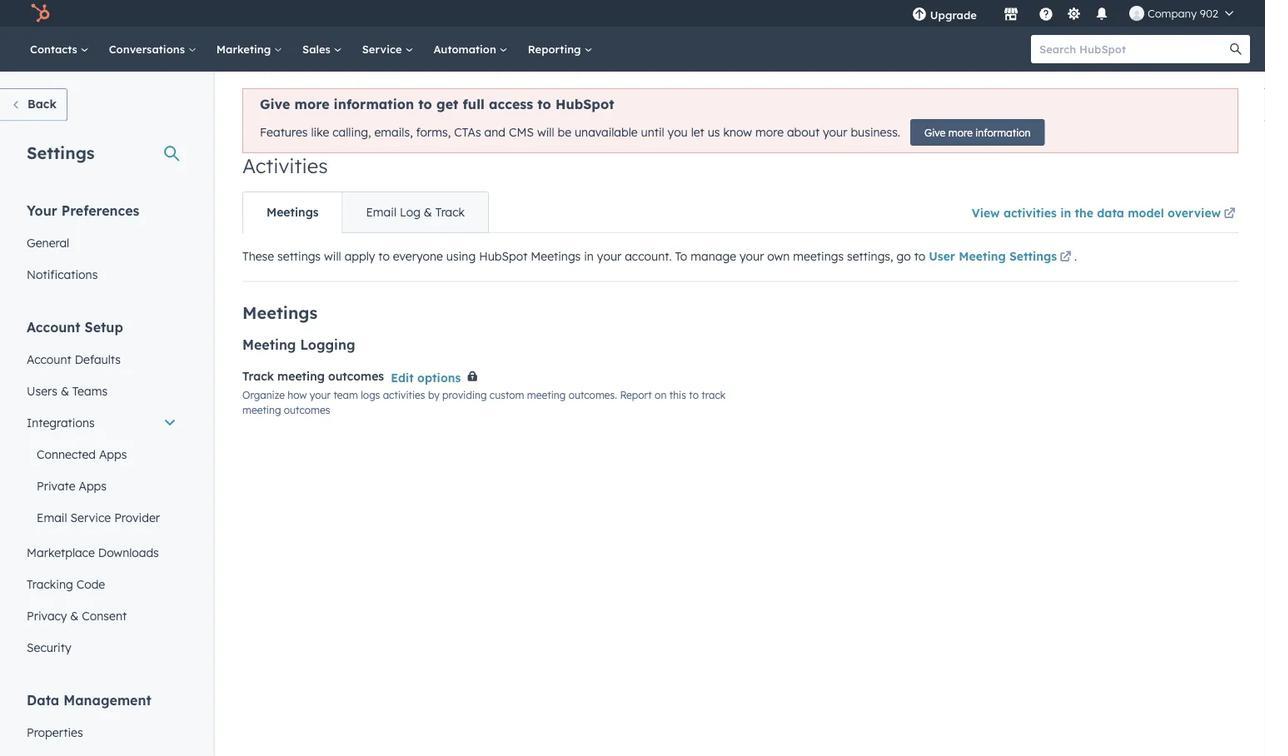 Task type: describe. For each thing, give the bounding box(es) containing it.
0 vertical spatial service
[[362, 42, 405, 56]]

1 vertical spatial meeting
[[242, 336, 296, 353]]

902
[[1201, 6, 1219, 20]]

marketplaces button
[[994, 0, 1029, 27]]

your inside organize how your team logs activities by providing custom meeting outcomes. report on this to track meeting outcomes
[[310, 389, 331, 402]]

business.
[[851, 125, 901, 140]]

to right 'apply'
[[379, 249, 390, 264]]

teams
[[72, 384, 108, 398]]

account defaults
[[27, 352, 121, 367]]

marketplace downloads link
[[17, 537, 187, 569]]

upgrade image
[[912, 7, 927, 22]]

options
[[418, 370, 461, 385]]

upgrade
[[931, 8, 977, 22]]

give more information to get full access to hubspot
[[260, 96, 615, 112]]

users
[[27, 384, 57, 398]]

company 902
[[1148, 6, 1219, 20]]

user meeting settings link
[[929, 248, 1075, 268]]

security
[[27, 640, 71, 655]]

everyone
[[393, 249, 443, 264]]

setup
[[85, 319, 123, 335]]

back
[[27, 97, 57, 111]]

organize
[[242, 389, 285, 402]]

company 902 button
[[1120, 0, 1244, 27]]

more for give more information to get full access to hubspot
[[295, 96, 330, 112]]

overview
[[1168, 205, 1222, 220]]

team
[[334, 389, 358, 402]]

account.
[[625, 249, 672, 264]]

privacy & consent link
[[17, 600, 187, 632]]

your
[[27, 202, 57, 219]]

email service provider link
[[17, 502, 187, 534]]

email log & track
[[366, 205, 465, 220]]

own
[[768, 249, 790, 264]]

.
[[1075, 249, 1078, 264]]

mateo roberts image
[[1130, 6, 1145, 21]]

activities inside organize how your team logs activities by providing custom meeting outcomes. report on this to track meeting outcomes
[[383, 389, 425, 402]]

2 vertical spatial meeting
[[242, 404, 281, 417]]

providing
[[443, 389, 487, 402]]

marketplaces image
[[1004, 7, 1019, 22]]

private apps
[[37, 479, 107, 493]]

more for give more information
[[949, 126, 973, 139]]

view activities in the data model overview link
[[972, 195, 1239, 232]]

email for email log & track
[[366, 205, 397, 220]]

cms
[[509, 125, 534, 140]]

settings image
[[1067, 7, 1082, 22]]

marketplace downloads
[[27, 545, 159, 560]]

email for email service provider
[[37, 510, 67, 525]]

1 horizontal spatial more
[[756, 125, 784, 140]]

by
[[428, 389, 440, 402]]

account setup element
[[17, 318, 187, 664]]

users & teams
[[27, 384, 108, 398]]

link opens in a new window image
[[1225, 204, 1236, 224]]

general link
[[17, 227, 187, 259]]

these settings will apply to everyone using hubspot meetings in your account. to manage your own meetings settings, go to
[[242, 249, 929, 264]]

privacy & consent
[[27, 609, 127, 623]]

information for give more information to get full access to hubspot
[[334, 96, 414, 112]]

be
[[558, 125, 572, 140]]

security link
[[17, 632, 187, 664]]

automation link
[[424, 27, 518, 72]]

apps for connected apps
[[99, 447, 127, 462]]

organize how your team logs activities by providing custom meeting outcomes. report on this to track meeting outcomes
[[242, 389, 726, 417]]

calling,
[[333, 125, 371, 140]]

menu containing company 902
[[901, 0, 1246, 27]]

settings
[[278, 249, 321, 264]]

forms,
[[416, 125, 451, 140]]

properties
[[27, 725, 83, 740]]

to
[[675, 249, 688, 264]]

marketing link
[[206, 27, 293, 72]]

help image
[[1039, 7, 1054, 22]]

search image
[[1231, 43, 1242, 55]]

track
[[702, 389, 726, 402]]

conversations
[[109, 42, 188, 56]]

tracking code
[[27, 577, 105, 592]]

model
[[1128, 205, 1165, 220]]

private apps link
[[17, 470, 187, 502]]

downloads
[[98, 545, 159, 560]]

unavailable
[[575, 125, 638, 140]]

0 vertical spatial meetings
[[267, 205, 319, 220]]

outcomes.
[[569, 389, 618, 402]]

the
[[1075, 205, 1094, 220]]

your left account.
[[597, 249, 622, 264]]

2 vertical spatial meetings
[[242, 302, 318, 323]]

reporting link
[[518, 27, 603, 72]]

marketing
[[216, 42, 274, 56]]

hubspot link
[[20, 3, 62, 23]]

access
[[489, 96, 533, 112]]

tracking
[[27, 577, 73, 592]]

your right about
[[823, 125, 848, 140]]

to right go
[[915, 249, 926, 264]]

provider
[[114, 510, 160, 525]]

integrations button
[[17, 407, 187, 439]]

0 horizontal spatial will
[[324, 249, 341, 264]]

us
[[708, 125, 720, 140]]

meeting logging
[[242, 336, 355, 353]]

give more information
[[925, 126, 1031, 139]]

1 vertical spatial meetings
[[531, 249, 581, 264]]

your preferences
[[27, 202, 140, 219]]

hubspot image
[[30, 3, 50, 23]]

edit options button
[[391, 368, 461, 388]]

logging
[[300, 336, 355, 353]]

contacts link
[[20, 27, 99, 72]]

connected apps
[[37, 447, 127, 462]]

privacy
[[27, 609, 67, 623]]

0 vertical spatial meeting
[[959, 249, 1006, 264]]

logs
[[361, 389, 380, 402]]

give for give more information to get full access to hubspot
[[260, 96, 290, 112]]

meetings link
[[243, 192, 342, 232]]

help button
[[1032, 0, 1061, 27]]



Task type: vqa. For each thing, say whether or not it's contained in the screenshot.
'Mateo Roberts' image
yes



Task type: locate. For each thing, give the bounding box(es) containing it.
2 account from the top
[[27, 352, 71, 367]]

company
[[1148, 6, 1198, 20]]

link opens in a new window image inside view activities in the data model overview link
[[1225, 208, 1236, 220]]

back link
[[0, 88, 67, 121]]

contacts
[[30, 42, 81, 56]]

outcomes inside organize how your team logs activities by providing custom meeting outcomes. report on this to track meeting outcomes
[[284, 404, 330, 417]]

1 vertical spatial will
[[324, 249, 341, 264]]

ctas
[[454, 125, 481, 140]]

1 vertical spatial settings
[[1010, 249, 1058, 264]]

hubspot
[[556, 96, 615, 112], [479, 249, 528, 264]]

0 horizontal spatial email
[[37, 510, 67, 525]]

in left the in the top of the page
[[1061, 205, 1072, 220]]

meeting right custom at the bottom of the page
[[527, 389, 566, 402]]

activities down edit
[[383, 389, 425, 402]]

1 vertical spatial meeting
[[527, 389, 566, 402]]

meetings
[[794, 249, 844, 264]]

hubspot right the using
[[479, 249, 528, 264]]

information for give more information
[[976, 126, 1031, 139]]

0 vertical spatial &
[[424, 205, 432, 220]]

activities right view
[[1004, 205, 1057, 220]]

search button
[[1222, 35, 1251, 63]]

integrations
[[27, 415, 95, 430]]

automation
[[434, 42, 500, 56]]

1 account from the top
[[27, 319, 81, 335]]

your left own
[[740, 249, 764, 264]]

0 horizontal spatial service
[[70, 510, 111, 525]]

& for teams
[[61, 384, 69, 398]]

report
[[620, 389, 652, 402]]

1 horizontal spatial &
[[70, 609, 79, 623]]

marketplace
[[27, 545, 95, 560]]

conversations link
[[99, 27, 206, 72]]

notifications
[[27, 267, 98, 282]]

give right business.
[[925, 126, 946, 139]]

1 vertical spatial outcomes
[[284, 404, 330, 417]]

general
[[27, 235, 69, 250]]

account for account setup
[[27, 319, 81, 335]]

navigation containing meetings
[[242, 192, 489, 233]]

will left be
[[537, 125, 555, 140]]

0 vertical spatial track
[[436, 205, 465, 220]]

activities
[[1004, 205, 1057, 220], [383, 389, 425, 402]]

user meeting settings
[[929, 249, 1058, 264]]

settings,
[[847, 249, 894, 264]]

information up emails, at the left
[[334, 96, 414, 112]]

1 vertical spatial activities
[[383, 389, 425, 402]]

sales link
[[293, 27, 352, 72]]

1 vertical spatial account
[[27, 352, 71, 367]]

2 horizontal spatial more
[[949, 126, 973, 139]]

give inside "give more information" link
[[925, 126, 946, 139]]

connected
[[37, 447, 96, 462]]

emails,
[[374, 125, 413, 140]]

this
[[670, 389, 687, 402]]

apps for private apps
[[79, 479, 107, 493]]

view activities in the data model overview
[[972, 205, 1222, 220]]

email log & track link
[[342, 192, 488, 232]]

to inside organize how your team logs activities by providing custom meeting outcomes. report on this to track meeting outcomes
[[689, 389, 699, 402]]

your right how
[[310, 389, 331, 402]]

will
[[537, 125, 555, 140], [324, 249, 341, 264]]

1 vertical spatial email
[[37, 510, 67, 525]]

1 vertical spatial information
[[976, 126, 1031, 139]]

account defaults link
[[17, 344, 187, 375]]

0 vertical spatial outcomes
[[328, 369, 384, 384]]

management
[[63, 692, 151, 709]]

1 horizontal spatial hubspot
[[556, 96, 615, 112]]

1 vertical spatial track
[[242, 369, 274, 384]]

0 vertical spatial information
[[334, 96, 414, 112]]

0 vertical spatial email
[[366, 205, 397, 220]]

view
[[972, 205, 1000, 220]]

information up view
[[976, 126, 1031, 139]]

notifications image
[[1095, 7, 1110, 22]]

0 horizontal spatial hubspot
[[479, 249, 528, 264]]

hubspot up features like calling, emails, forms, ctas and cms will be unavailable until you let us know more about your business.
[[556, 96, 615, 112]]

0 horizontal spatial give
[[260, 96, 290, 112]]

meeting inside track meeting outcomes edit options
[[278, 369, 325, 384]]

data
[[1098, 205, 1125, 220]]

reporting
[[528, 42, 585, 56]]

email
[[366, 205, 397, 220], [37, 510, 67, 525]]

how
[[288, 389, 307, 402]]

0 horizontal spatial track
[[242, 369, 274, 384]]

features
[[260, 125, 308, 140]]

to
[[419, 96, 432, 112], [538, 96, 552, 112], [379, 249, 390, 264], [915, 249, 926, 264], [689, 389, 699, 402]]

defaults
[[75, 352, 121, 367]]

track inside track meeting outcomes edit options
[[242, 369, 274, 384]]

to right the 'access'
[[538, 96, 552, 112]]

1 vertical spatial in
[[584, 249, 594, 264]]

2 horizontal spatial &
[[424, 205, 432, 220]]

&
[[424, 205, 432, 220], [61, 384, 69, 398], [70, 609, 79, 623]]

1 vertical spatial &
[[61, 384, 69, 398]]

track
[[436, 205, 465, 220], [242, 369, 274, 384]]

meeting
[[278, 369, 325, 384], [527, 389, 566, 402], [242, 404, 281, 417]]

& right log
[[424, 205, 432, 220]]

manage
[[691, 249, 737, 264]]

Search HubSpot search field
[[1032, 35, 1236, 63]]

track up organize on the bottom
[[242, 369, 274, 384]]

full
[[463, 96, 485, 112]]

email inside navigation
[[366, 205, 397, 220]]

settings down back
[[27, 142, 95, 163]]

outcomes up team
[[328, 369, 384, 384]]

settings left .
[[1010, 249, 1058, 264]]

0 horizontal spatial &
[[61, 384, 69, 398]]

information
[[334, 96, 414, 112], [976, 126, 1031, 139]]

track inside navigation
[[436, 205, 465, 220]]

give up features
[[260, 96, 290, 112]]

get
[[437, 96, 459, 112]]

0 vertical spatial settings
[[27, 142, 95, 163]]

service down private apps link
[[70, 510, 111, 525]]

properties link
[[17, 717, 187, 749]]

and
[[485, 125, 506, 140]]

0 horizontal spatial meeting
[[242, 336, 296, 353]]

0 horizontal spatial settings
[[27, 142, 95, 163]]

link opens in a new window image
[[1225, 208, 1236, 220], [1060, 248, 1072, 268], [1060, 252, 1072, 264]]

account inside account defaults link
[[27, 352, 71, 367]]

0 vertical spatial meeting
[[278, 369, 325, 384]]

apps down integrations button
[[99, 447, 127, 462]]

1 horizontal spatial activities
[[1004, 205, 1057, 220]]

& right privacy
[[70, 609, 79, 623]]

give for give more information
[[925, 126, 946, 139]]

your preferences element
[[17, 201, 187, 290]]

go
[[897, 249, 911, 264]]

1 vertical spatial apps
[[79, 479, 107, 493]]

1 horizontal spatial email
[[366, 205, 397, 220]]

1 vertical spatial service
[[70, 510, 111, 525]]

1 vertical spatial hubspot
[[479, 249, 528, 264]]

1 horizontal spatial information
[[976, 126, 1031, 139]]

0 vertical spatial apps
[[99, 447, 127, 462]]

link opens in a new window image inside user meeting settings link
[[1060, 252, 1072, 264]]

0 horizontal spatial more
[[295, 96, 330, 112]]

1 vertical spatial give
[[925, 126, 946, 139]]

account up users
[[27, 352, 71, 367]]

meeting up how
[[278, 369, 325, 384]]

outcomes inside track meeting outcomes edit options
[[328, 369, 384, 384]]

& inside navigation
[[424, 205, 432, 220]]

meeting
[[959, 249, 1006, 264], [242, 336, 296, 353]]

navigation
[[242, 192, 489, 233]]

1 horizontal spatial in
[[1061, 205, 1072, 220]]

0 vertical spatial hubspot
[[556, 96, 615, 112]]

in left account.
[[584, 249, 594, 264]]

user
[[929, 249, 956, 264]]

service right sales link
[[362, 42, 405, 56]]

to left get
[[419, 96, 432, 112]]

email left log
[[366, 205, 397, 220]]

apps
[[99, 447, 127, 462], [79, 479, 107, 493]]

0 vertical spatial account
[[27, 319, 81, 335]]

0 horizontal spatial activities
[[383, 389, 425, 402]]

0 vertical spatial in
[[1061, 205, 1072, 220]]

about
[[787, 125, 820, 140]]

0 vertical spatial activities
[[1004, 205, 1057, 220]]

1 horizontal spatial service
[[362, 42, 405, 56]]

1 horizontal spatial settings
[[1010, 249, 1058, 264]]

notifications link
[[17, 259, 187, 290]]

let
[[691, 125, 705, 140]]

service inside account setup 'element'
[[70, 510, 111, 525]]

data management element
[[17, 691, 187, 757]]

like
[[311, 125, 329, 140]]

track right log
[[436, 205, 465, 220]]

meeting down organize on the bottom
[[242, 404, 281, 417]]

& right users
[[61, 384, 69, 398]]

know
[[724, 125, 753, 140]]

until
[[641, 125, 665, 140]]

activities
[[242, 153, 328, 178]]

outcomes down how
[[284, 404, 330, 417]]

1 horizontal spatial track
[[436, 205, 465, 220]]

0 vertical spatial will
[[537, 125, 555, 140]]

will left 'apply'
[[324, 249, 341, 264]]

0 horizontal spatial information
[[334, 96, 414, 112]]

menu
[[901, 0, 1246, 27]]

0 horizontal spatial in
[[584, 249, 594, 264]]

on
[[655, 389, 667, 402]]

2 vertical spatial &
[[70, 609, 79, 623]]

email down private
[[37, 510, 67, 525]]

connected apps link
[[17, 439, 187, 470]]

code
[[76, 577, 105, 592]]

service link
[[352, 27, 424, 72]]

users & teams link
[[17, 375, 187, 407]]

apply
[[345, 249, 375, 264]]

account
[[27, 319, 81, 335], [27, 352, 71, 367]]

consent
[[82, 609, 127, 623]]

meeting right user
[[959, 249, 1006, 264]]

& for consent
[[70, 609, 79, 623]]

account for account defaults
[[27, 352, 71, 367]]

account up account defaults
[[27, 319, 81, 335]]

more
[[295, 96, 330, 112], [756, 125, 784, 140], [949, 126, 973, 139]]

email inside account setup 'element'
[[37, 510, 67, 525]]

private
[[37, 479, 75, 493]]

apps up email service provider
[[79, 479, 107, 493]]

1 horizontal spatial meeting
[[959, 249, 1006, 264]]

meeting up organize on the bottom
[[242, 336, 296, 353]]

these
[[242, 249, 274, 264]]

to right this at bottom right
[[689, 389, 699, 402]]

0 vertical spatial give
[[260, 96, 290, 112]]

1 horizontal spatial will
[[537, 125, 555, 140]]

1 horizontal spatial give
[[925, 126, 946, 139]]

meetings
[[267, 205, 319, 220], [531, 249, 581, 264], [242, 302, 318, 323]]



